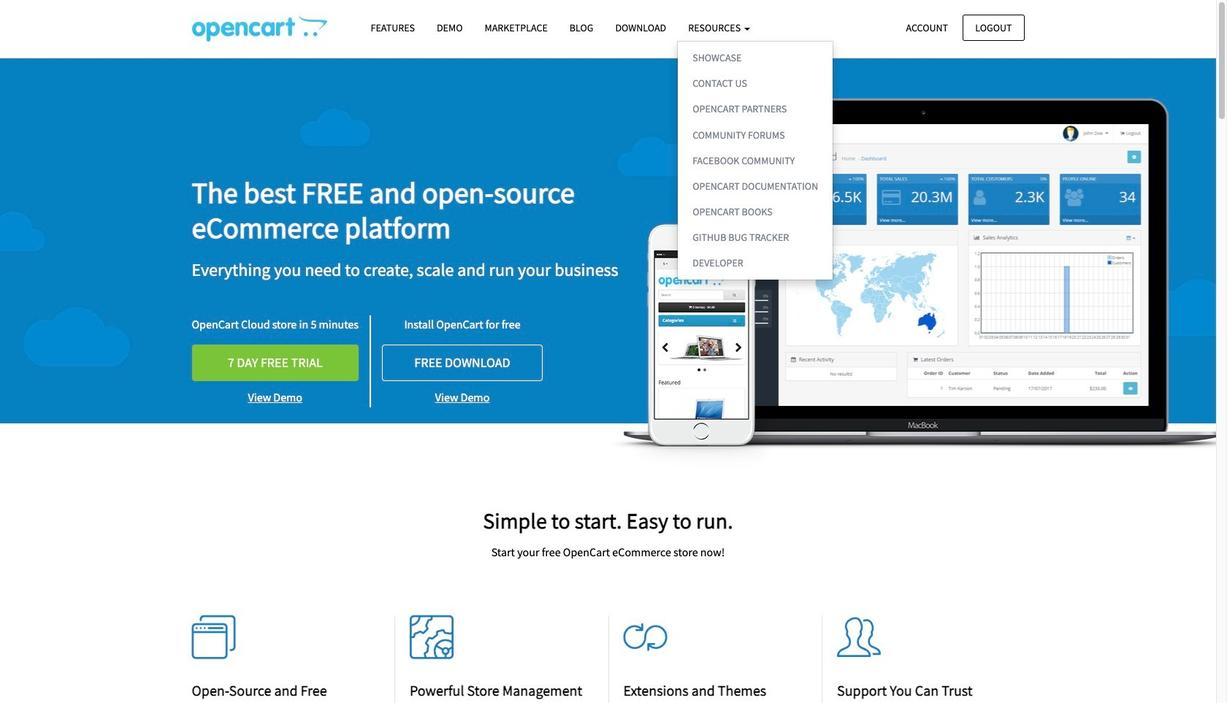 Task type: vqa. For each thing, say whether or not it's contained in the screenshot.
feature
no



Task type: locate. For each thing, give the bounding box(es) containing it.
opencart - open source shopping cart solution image
[[192, 15, 327, 42]]



